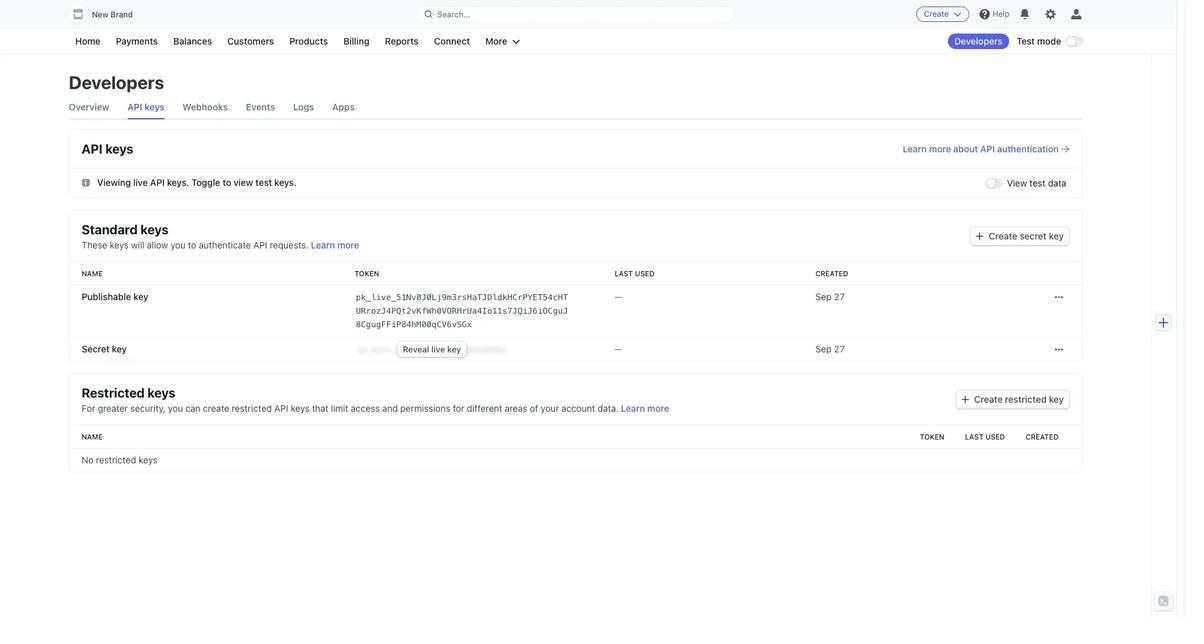 Task type: locate. For each thing, give the bounding box(es) containing it.
learn more link for standard keys
[[311, 239, 359, 250]]

test left data
[[1030, 177, 1046, 188]]

data.
[[598, 402, 619, 413]]

products
[[289, 36, 328, 46]]

create inside create restricted key link
[[974, 393, 1003, 404]]

1 vertical spatial sep 27
[[816, 343, 845, 354]]

about
[[954, 143, 978, 154]]

0 vertical spatial svg image
[[82, 179, 89, 187]]

test
[[256, 177, 272, 188], [1030, 177, 1046, 188]]

used
[[635, 269, 655, 277], [986, 432, 1005, 441]]

create secret key
[[989, 230, 1064, 241]]

1 horizontal spatial token
[[920, 432, 945, 441]]

api keys right overview
[[127, 101, 164, 112]]

live right viewing on the top left of the page
[[133, 177, 148, 188]]

1 vertical spatial svg image
[[1055, 293, 1063, 301]]

0 vertical spatial learn more link
[[311, 239, 359, 250]]

0 vertical spatial live
[[133, 177, 148, 188]]

create secret key button
[[971, 227, 1069, 245]]

1 vertical spatial svg image
[[1055, 345, 1063, 353]]

0 vertical spatial —
[[615, 291, 623, 302]]

0 horizontal spatial last
[[615, 269, 633, 277]]

keys left that
[[291, 402, 310, 413]]

1 vertical spatial last
[[965, 432, 984, 441]]

1 horizontal spatial used
[[986, 432, 1005, 441]]

learn right requests.
[[311, 239, 335, 250]]

2 sep 27 from the top
[[816, 343, 845, 354]]

0 horizontal spatial created
[[816, 269, 849, 277]]

0 horizontal spatial learn
[[311, 239, 335, 250]]

1 test from the left
[[256, 177, 272, 188]]

1 vertical spatial live
[[432, 344, 445, 354]]

api up viewing on the top left of the page
[[82, 141, 103, 156]]

1 horizontal spatial restricted
[[232, 402, 272, 413]]

create inside create secret key button
[[989, 230, 1018, 241]]

0 vertical spatial created
[[816, 269, 849, 277]]

api right viewing on the top left of the page
[[150, 177, 165, 188]]

1 horizontal spatial last used
[[965, 432, 1005, 441]]

of
[[530, 402, 538, 413]]

token
[[355, 269, 379, 277], [920, 432, 945, 441]]

live for viewing
[[133, 177, 148, 188]]

different
[[467, 402, 502, 413]]

svg image inside create restricted key link
[[962, 395, 969, 403]]

1 vertical spatial sep
[[816, 343, 832, 354]]

0 vertical spatial create
[[924, 9, 949, 19]]

learn more link right data. on the bottom right of page
[[621, 402, 669, 413]]

1 vertical spatial developers
[[69, 72, 164, 93]]

2 name from the top
[[82, 432, 103, 441]]

1 horizontal spatial learn
[[621, 402, 645, 413]]

learn more link right requests.
[[311, 239, 359, 250]]

0 vertical spatial svg image
[[976, 232, 984, 240]]

sep 27
[[816, 291, 845, 302], [816, 343, 845, 354]]

1 horizontal spatial developers
[[955, 36, 1003, 46]]

developers down help button
[[955, 36, 1003, 46]]

8cgugffip84hm00qcv6vsgx
[[356, 319, 472, 329]]

keys. right view
[[274, 177, 297, 188]]

2 — from the top
[[615, 343, 623, 354]]

you left can
[[168, 402, 183, 413]]

new brand
[[92, 10, 133, 19]]

0 vertical spatial to
[[223, 177, 231, 188]]

authenticate
[[199, 239, 251, 250]]

1 vertical spatial token
[[920, 432, 945, 441]]

1 vertical spatial name
[[82, 432, 103, 441]]

more inside standard keys these keys will allow you to authenticate api requests. learn more
[[337, 239, 359, 250]]

0 horizontal spatial keys.
[[167, 177, 189, 188]]

api inside "restricted keys for greater security, you can create restricted api keys that limit access and permissions for different areas of your account data. learn more"
[[274, 402, 288, 413]]

0 horizontal spatial used
[[635, 269, 655, 277]]

your
[[541, 402, 559, 413]]

to left view
[[223, 177, 231, 188]]

learn left about
[[903, 143, 927, 154]]

you
[[171, 239, 186, 250], [168, 402, 183, 413]]

0 vertical spatial token
[[355, 269, 379, 277]]

0 vertical spatial last
[[615, 269, 633, 277]]

token for standard keys
[[355, 269, 379, 277]]

more right data. on the bottom right of page
[[648, 402, 669, 413]]

27
[[834, 291, 845, 302], [834, 343, 845, 354]]

token for restricted keys
[[920, 432, 945, 441]]

name up the no
[[82, 432, 103, 441]]

to inside standard keys these keys will allow you to authenticate api requests. learn more
[[188, 239, 196, 250]]

1 vertical spatial used
[[986, 432, 1005, 441]]

0 vertical spatial name
[[82, 269, 103, 277]]

keys inside 'tab list'
[[145, 101, 164, 112]]

0 vertical spatial 27
[[834, 291, 845, 302]]

1 vertical spatial —
[[615, 343, 623, 354]]

live
[[133, 177, 148, 188], [432, 344, 445, 354]]

search…
[[438, 9, 470, 19]]

apps link
[[332, 96, 355, 119]]

0 horizontal spatial svg image
[[976, 232, 984, 240]]

events
[[246, 101, 275, 112]]

1 horizontal spatial created
[[1026, 432, 1059, 441]]

secret key
[[82, 343, 127, 354]]

api left requests.
[[253, 239, 267, 250]]

developers up overview
[[69, 72, 164, 93]]

pk_live_51nv0j0lj9m3rshatjdldkhcrpyet54cht urrozj4pqt2vkfwh0vorhrua4io11s7jqij6iocguj 8cgugffip84hm00qcv6vsgx button
[[355, 289, 570, 332]]

1 horizontal spatial svg image
[[1055, 345, 1063, 353]]

0 horizontal spatial live
[[133, 177, 148, 188]]

reveal
[[403, 344, 429, 354]]

1 vertical spatial more
[[337, 239, 359, 250]]

0 vertical spatial last used
[[615, 269, 655, 277]]

1 vertical spatial to
[[188, 239, 196, 250]]

create
[[924, 9, 949, 19], [989, 230, 1018, 241], [974, 393, 1003, 404]]

last used
[[615, 269, 655, 277], [965, 432, 1005, 441]]

0 horizontal spatial more
[[337, 239, 359, 250]]

created for standard keys
[[816, 269, 849, 277]]

restricted for key
[[1005, 393, 1047, 404]]

customers link
[[221, 34, 280, 49]]

more left about
[[929, 143, 951, 154]]

api right about
[[981, 143, 995, 154]]

learn right data. on the bottom right of page
[[621, 402, 645, 413]]

0 vertical spatial sep 27
[[816, 291, 845, 302]]

learn more link
[[311, 239, 359, 250], [621, 402, 669, 413]]

reveal live key
[[403, 344, 461, 354]]

1 horizontal spatial more
[[648, 402, 669, 413]]

api keys
[[127, 101, 164, 112], [82, 141, 133, 156]]

restricted
[[1005, 393, 1047, 404], [232, 402, 272, 413], [96, 454, 136, 465]]

learn
[[903, 143, 927, 154], [311, 239, 335, 250], [621, 402, 645, 413]]

live for reveal
[[432, 344, 445, 354]]

brand
[[111, 10, 133, 19]]

toggle
[[192, 177, 220, 188]]

2 horizontal spatial restricted
[[1005, 393, 1047, 404]]

keys
[[145, 101, 164, 112], [105, 141, 133, 156], [141, 222, 168, 237], [110, 239, 129, 250], [148, 385, 176, 400], [291, 402, 310, 413], [139, 454, 157, 465]]

key for create secret key
[[1049, 230, 1064, 241]]

1 vertical spatial created
[[1026, 432, 1059, 441]]

Search… search field
[[417, 6, 734, 22]]

overview
[[69, 101, 109, 112]]

created
[[816, 269, 849, 277], [1026, 432, 1059, 441]]

svg image
[[82, 179, 89, 187], [1055, 293, 1063, 301], [962, 395, 969, 403]]

api inside standard keys these keys will allow you to authenticate api requests. learn more
[[253, 239, 267, 250]]

create for create secret key
[[989, 230, 1018, 241]]

1 vertical spatial learn
[[311, 239, 335, 250]]

0 vertical spatial sep
[[816, 291, 832, 302]]

0 vertical spatial used
[[635, 269, 655, 277]]

1 vertical spatial api keys
[[82, 141, 133, 156]]

to left authenticate at the left of page
[[188, 239, 196, 250]]

2 vertical spatial more
[[648, 402, 669, 413]]

1 horizontal spatial last
[[965, 432, 984, 441]]

2 horizontal spatial more
[[929, 143, 951, 154]]

live right reveal
[[432, 344, 445, 354]]

key for create restricted key
[[1049, 393, 1064, 404]]

authentication
[[997, 143, 1059, 154]]

1 horizontal spatial test
[[1030, 177, 1046, 188]]

0 horizontal spatial token
[[355, 269, 379, 277]]

new brand button
[[69, 5, 146, 23]]

you right allow
[[171, 239, 186, 250]]

2 vertical spatial svg image
[[962, 395, 969, 403]]

name up 'publishable'
[[82, 269, 103, 277]]

1 sep 27 from the top
[[816, 291, 845, 302]]

2 test from the left
[[1030, 177, 1046, 188]]

svg image up create restricted key
[[1055, 345, 1063, 353]]

key
[[1049, 230, 1064, 241], [134, 291, 148, 302], [112, 343, 127, 354], [447, 344, 461, 354], [1049, 393, 1064, 404]]

api right overview
[[127, 101, 142, 112]]

svg image left create secret key
[[976, 232, 984, 240]]

keys left webhooks
[[145, 101, 164, 112]]

developers inside developers link
[[955, 36, 1003, 46]]

svg image
[[976, 232, 984, 240], [1055, 345, 1063, 353]]

tab list
[[69, 96, 1082, 119]]

permissions
[[400, 402, 451, 413]]

0 vertical spatial you
[[171, 239, 186, 250]]

learn more about api authentication
[[903, 143, 1059, 154]]

connect
[[434, 36, 470, 46]]

1 vertical spatial create
[[989, 230, 1018, 241]]

api keys up viewing on the top left of the page
[[82, 141, 133, 156]]

viewing live api keys. toggle to view test keys.
[[97, 177, 297, 188]]

events link
[[246, 96, 275, 119]]

0 horizontal spatial test
[[256, 177, 272, 188]]

api
[[127, 101, 142, 112], [82, 141, 103, 156], [981, 143, 995, 154], [150, 177, 165, 188], [253, 239, 267, 250], [274, 402, 288, 413]]

test right view
[[256, 177, 272, 188]]

live inside button
[[432, 344, 445, 354]]

1 horizontal spatial keys.
[[274, 177, 297, 188]]

api left that
[[274, 402, 288, 413]]

create button
[[916, 6, 970, 22]]

learn inside "restricted keys for greater security, you can create restricted api keys that limit access and permissions for different areas of your account data. learn more"
[[621, 402, 645, 413]]

1 vertical spatial you
[[168, 402, 183, 413]]

name for restricted
[[82, 432, 103, 441]]

1 sep from the top
[[816, 291, 832, 302]]

api keys link
[[127, 96, 164, 119]]

0 vertical spatial developers
[[955, 36, 1003, 46]]

create inside create button
[[924, 9, 949, 19]]

1 vertical spatial learn more link
[[621, 402, 669, 413]]

2 vertical spatial learn
[[621, 402, 645, 413]]

customers
[[227, 36, 274, 46]]

1 vertical spatial 27
[[834, 343, 845, 354]]

home
[[75, 36, 100, 46]]

keys down security,
[[139, 454, 157, 465]]

apps
[[332, 101, 355, 112]]

sep
[[816, 291, 832, 302], [816, 343, 832, 354]]

2 horizontal spatial learn
[[903, 143, 927, 154]]

1 horizontal spatial live
[[432, 344, 445, 354]]

greater
[[98, 402, 128, 413]]

for
[[82, 402, 95, 413]]

0 horizontal spatial restricted
[[96, 454, 136, 465]]

0 horizontal spatial to
[[188, 239, 196, 250]]

keys. left toggle
[[167, 177, 189, 188]]

2 vertical spatial create
[[974, 393, 1003, 404]]

standard keys these keys will allow you to authenticate api requests. learn more
[[82, 222, 359, 250]]

0 vertical spatial api keys
[[127, 101, 164, 112]]

0 horizontal spatial learn more link
[[311, 239, 359, 250]]

secret
[[1020, 230, 1047, 241]]

publishable
[[82, 291, 131, 302]]

1 name from the top
[[82, 269, 103, 277]]

1 horizontal spatial learn more link
[[621, 402, 669, 413]]

1 horizontal spatial svg image
[[962, 395, 969, 403]]

create for create restricted key
[[974, 393, 1003, 404]]

payments link
[[109, 34, 164, 49]]

more right requests.
[[337, 239, 359, 250]]

0 vertical spatial more
[[929, 143, 951, 154]]



Task type: describe. For each thing, give the bounding box(es) containing it.
viewing
[[97, 177, 131, 188]]

and
[[382, 402, 398, 413]]

for
[[453, 402, 465, 413]]

name for standard
[[82, 269, 103, 277]]

create restricted key link
[[956, 390, 1069, 408]]

help
[[993, 9, 1010, 19]]

create
[[203, 402, 229, 413]]

1 vertical spatial last used
[[965, 432, 1005, 441]]

secret
[[82, 343, 110, 354]]

reveal live key button
[[398, 341, 466, 357]]

0 vertical spatial learn
[[903, 143, 927, 154]]

limit
[[331, 402, 348, 413]]

0 horizontal spatial last used
[[615, 269, 655, 277]]

will
[[131, 239, 144, 250]]

1 27 from the top
[[834, 291, 845, 302]]

billing link
[[337, 34, 376, 49]]

tab list containing overview
[[69, 96, 1082, 119]]

these
[[82, 239, 107, 250]]

restricted inside "restricted keys for greater security, you can create restricted api keys that limit access and permissions for different areas of your account data. learn more"
[[232, 402, 272, 413]]

restricted keys for greater security, you can create restricted api keys that limit access and permissions for different areas of your account data. learn more
[[82, 385, 669, 413]]

help button
[[975, 4, 1015, 25]]

more inside "restricted keys for greater security, you can create restricted api keys that limit access and permissions for different areas of your account data. learn more"
[[648, 402, 669, 413]]

learn more about api authentication link
[[903, 143, 1069, 156]]

logs link
[[293, 96, 314, 119]]

keys up allow
[[141, 222, 168, 237]]

restricted
[[82, 385, 145, 400]]

1 keys. from the left
[[167, 177, 189, 188]]

account
[[562, 402, 595, 413]]

no restricted keys
[[82, 454, 157, 465]]

1 horizontal spatial to
[[223, 177, 231, 188]]

created for restricted keys
[[1026, 432, 1059, 441]]

you inside "restricted keys for greater security, you can create restricted api keys that limit access and permissions for different areas of your account data. learn more"
[[168, 402, 183, 413]]

can
[[185, 402, 201, 413]]

keys up viewing on the top left of the page
[[105, 141, 133, 156]]

pk_live_51nv0j0lj9m3rshatjdldkhcrpyet54cht urrozj4pqt2vkfwh0vorhrua4io11s7jqij6iocguj 8cgugffip84hm00qcv6vsgx
[[356, 292, 568, 329]]

mode
[[1037, 36, 1062, 46]]

view test data
[[1007, 177, 1067, 188]]

requests.
[[270, 239, 309, 250]]

test mode
[[1017, 36, 1062, 46]]

create restricted key
[[974, 393, 1064, 404]]

areas
[[505, 402, 528, 413]]

keys up security,
[[148, 385, 176, 400]]

api keys inside 'tab list'
[[127, 101, 164, 112]]

2 horizontal spatial svg image
[[1055, 293, 1063, 301]]

0 horizontal spatial svg image
[[82, 179, 89, 187]]

learn inside standard keys these keys will allow you to authenticate api requests. learn more
[[311, 239, 335, 250]]

2 27 from the top
[[834, 343, 845, 354]]

billing
[[344, 36, 370, 46]]

svg image inside create secret key button
[[976, 232, 984, 240]]

key for reveal live key
[[447, 344, 461, 354]]

balances
[[173, 36, 212, 46]]

test
[[1017, 36, 1035, 46]]

access
[[351, 402, 380, 413]]

data
[[1048, 177, 1067, 188]]

webhooks link
[[183, 96, 228, 119]]

pk_live_51nv0j0lj9m3rshatjdldkhcrpyet54cht
[[356, 292, 568, 302]]

no
[[82, 454, 94, 465]]

publishable key
[[82, 291, 148, 302]]

learn more link for restricted keys
[[621, 402, 669, 413]]

webhooks
[[183, 101, 228, 112]]

logs
[[293, 101, 314, 112]]

products link
[[283, 34, 335, 49]]

view
[[1007, 177, 1027, 188]]

connect link
[[428, 34, 477, 49]]

0 horizontal spatial developers
[[69, 72, 164, 93]]

security,
[[130, 402, 166, 413]]

2 keys. from the left
[[274, 177, 297, 188]]

home link
[[69, 34, 107, 49]]

1 — from the top
[[615, 291, 623, 302]]

urrozj4pqt2vkfwh0vorhrua4io11s7jqij6iocguj
[[356, 306, 568, 315]]

allow
[[147, 239, 168, 250]]

more
[[486, 36, 507, 46]]

reports link
[[379, 34, 425, 49]]

you inside standard keys these keys will allow you to authenticate api requests. learn more
[[171, 239, 186, 250]]

new
[[92, 10, 108, 19]]

view
[[234, 177, 253, 188]]

that
[[312, 402, 329, 413]]

restricted for keys
[[96, 454, 136, 465]]

balances link
[[167, 34, 218, 49]]

api inside 'tab list'
[[127, 101, 142, 112]]

reports
[[385, 36, 419, 46]]

payments
[[116, 36, 158, 46]]

Search… text field
[[417, 6, 734, 22]]

2 sep from the top
[[816, 343, 832, 354]]

developers link
[[948, 34, 1009, 49]]

keys down standard
[[110, 239, 129, 250]]

create for create
[[924, 9, 949, 19]]

standard
[[82, 222, 138, 237]]

more button
[[479, 34, 527, 49]]

overview link
[[69, 96, 109, 119]]



Task type: vqa. For each thing, say whether or not it's contained in the screenshot.
SEP
yes



